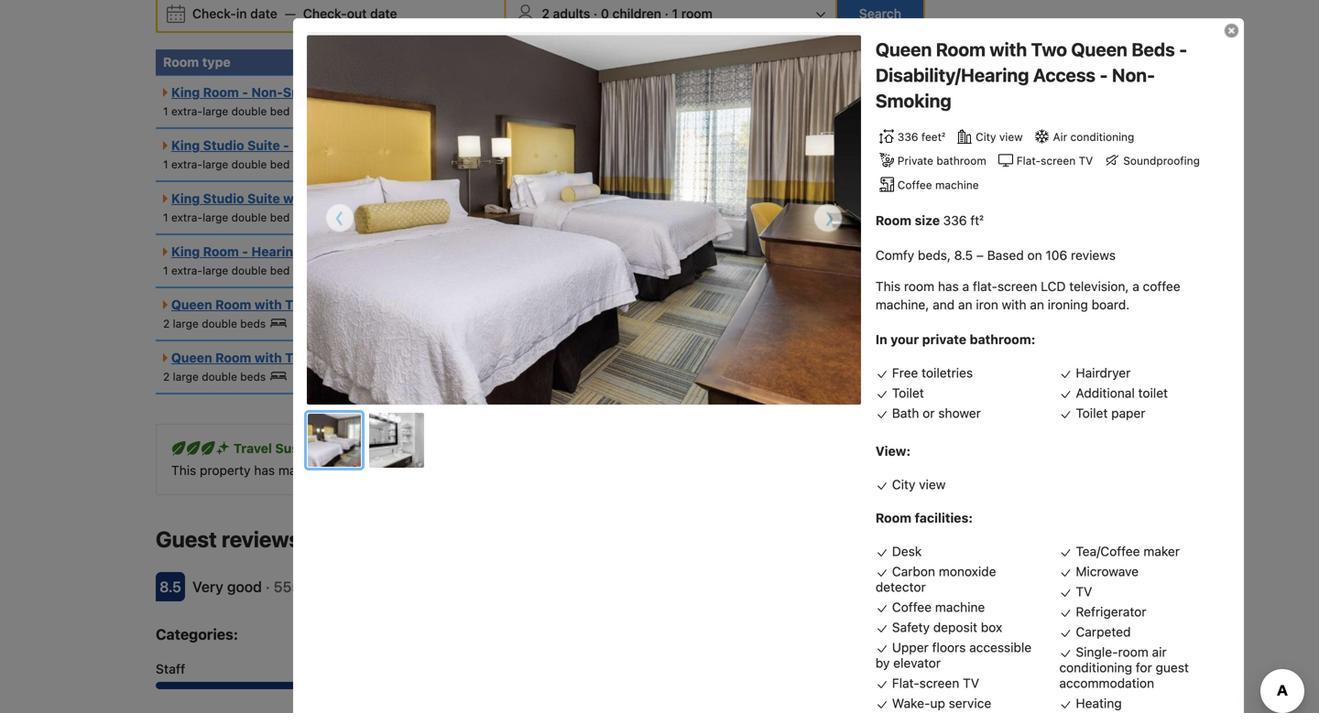 Task type: describe. For each thing, give the bounding box(es) containing it.
2 date from the left
[[370, 6, 397, 21]]

in your private bathroom:
[[876, 332, 1036, 347]]

1 4 from the top
[[775, 144, 782, 157]]

× for access
[[766, 357, 772, 370]]

bed down 'king studio suite with sofa bed - hearing access/non-smoking'
[[370, 211, 390, 224]]

upper floors accessible by elevator
[[876, 640, 1032, 671]]

two for queen room with two queen beds - disability/hearing access - non- smoking
[[1031, 38, 1068, 60]]

see
[[1063, 534, 1086, 549]]

toilet paper
[[1076, 406, 1146, 421]]

1 sofa bed
[[337, 211, 390, 224]]

scored 8.5 element
[[156, 573, 185, 602]]

ironing
[[1048, 297, 1089, 312]]

towards
[[432, 463, 479, 478]]

guest reviews
[[156, 527, 301, 553]]

suite for -
[[247, 138, 280, 153]]

beds for queen room with two queen beds - disability/hearing access - non- smoking
[[1132, 38, 1175, 60]]

0 horizontal spatial and
[[315, 211, 334, 224]]

screen inside "this room has a flat-screen lcd television, a coffee machine, and an iron with an ironing board."
[[998, 279, 1038, 294]]

screen for coffee machine
[[1041, 155, 1076, 167]]

queen room with two queen beds - non-smoking
[[171, 297, 490, 313]]

number
[[751, 55, 802, 70]]

tv for safety deposit box
[[963, 676, 980, 691]]

4 for access/non-
[[775, 197, 782, 210]]

beds for queen room with two queen beds - non-smoking
[[240, 318, 266, 330]]

this for this property has made huge commitments towards sustainability by subscribing to one or more third party sustainability certifications.
[[171, 463, 196, 478]]

555
[[274, 579, 301, 596]]

has for property
[[254, 463, 275, 478]]

0 horizontal spatial city view
[[892, 477, 946, 492]]

disability/hearing for queen room with two queen beds - disability/hearing access - non-smoking
[[403, 351, 516, 366]]

box
[[981, 620, 1003, 635]]

smoking inside the queen room with two queen beds - disability/hearing access - non- smoking
[[876, 90, 952, 111]]

2 check- from the left
[[303, 6, 347, 21]]

beds for queen room with two queen beds - disability/hearing access - non-smoking
[[359, 351, 390, 366]]

queen room with two queen beds - non-smoking link
[[163, 297, 490, 313]]

single-
[[1076, 645, 1118, 660]]

to
[[654, 463, 666, 478]]

maker
[[1144, 544, 1180, 559]]

·
[[266, 579, 270, 596]]

2 machine from the top
[[935, 600, 985, 615]]

2 for queen room with two queen beds - non-smoking
[[163, 318, 170, 330]]

room inside the queen room with two queen beds - disability/hearing access - non- smoking
[[936, 38, 986, 60]]

2 a from the left
[[1133, 279, 1140, 294]]

access for queen room with two queen beds - disability/hearing access - non- smoking
[[1034, 64, 1096, 86]]

–
[[977, 248, 984, 263]]

third
[[744, 463, 771, 478]]

check-out date button
[[296, 0, 405, 30]]

8.9
[[1144, 662, 1164, 677]]

review categories element
[[156, 624, 238, 646]]

king for king studio suite - non-smoking
[[171, 138, 200, 153]]

iron
[[976, 297, 999, 312]]

machine,
[[876, 297, 930, 312]]

of
[[805, 55, 818, 70]]

0 vertical spatial coffee machine
[[898, 179, 979, 191]]

coffee
[[1143, 279, 1181, 294]]

—
[[285, 6, 296, 21]]

accessible
[[305, 244, 373, 259]]

sofa
[[345, 211, 367, 224]]

tea/coffee maker
[[1076, 544, 1180, 559]]

safety deposit box
[[892, 620, 1003, 635]]

number of guests
[[751, 55, 864, 70]]

party
[[775, 463, 805, 478]]

king room - non-smoking
[[171, 85, 338, 100]]

king room - hearing accessible - non-smoking link
[[163, 244, 472, 259]]

sofa
[[314, 191, 342, 206]]

1 vertical spatial photo of queen room with two queen beds - disability/hearing access - non-smoking #1 image
[[308, 414, 363, 469]]

tea/coffee
[[1076, 544, 1140, 559]]

ft²
[[971, 213, 984, 228]]

extra- for king room - non-smoking
[[171, 105, 203, 118]]

0 vertical spatial conditioning
[[1071, 130, 1135, 143]]

king studio suite with sofa bed - hearing access/non-smoking
[[171, 191, 572, 206]]

two for queen room with two queen beds - disability/hearing access - non-smoking
[[285, 351, 311, 366]]

search
[[859, 6, 902, 21]]

desk
[[892, 544, 922, 559]]

king for king room - non-smoking
[[171, 85, 200, 100]]

free toiletries
[[892, 366, 973, 381]]

detector
[[876, 580, 926, 595]]

4 for smoking
[[775, 304, 782, 316]]

additional
[[1076, 386, 1135, 401]]

1 horizontal spatial 336
[[943, 213, 967, 228]]

king studio suite - non-smoking
[[171, 138, 379, 153]]

bathroom:
[[970, 332, 1036, 347]]

× 4 for access
[[766, 357, 782, 370]]

comfy beds, 8.5 –                       based on  106 reviews
[[876, 248, 1116, 263]]

flat-
[[973, 279, 998, 294]]

2 large double beds for queen room with two queen beds - non-smoking
[[163, 318, 266, 330]]

this for this room has a flat-screen lcd television, a coffee machine, and an iron with an ironing board.
[[876, 279, 901, 294]]

bed up king room - hearing accessible - non-smoking link
[[270, 211, 290, 224]]

bed for -
[[270, 158, 290, 171]]

facilities:
[[915, 511, 973, 526]]

studio for king studio suite with sofa bed - hearing access/non-smoking
[[203, 191, 244, 206]]

0 vertical spatial coffee
[[898, 179, 933, 191]]

1 horizontal spatial reviews
[[304, 579, 356, 596]]

free
[[892, 366, 919, 381]]

reviews inside guest reviews element
[[222, 527, 301, 553]]

your
[[891, 332, 919, 347]]

access/non-
[[436, 191, 517, 206]]

categories:
[[156, 626, 238, 644]]

3 adults, 2 children element for king room - hearing accessible - non-smoking
[[751, 243, 855, 263]]

1 vertical spatial view
[[919, 477, 946, 492]]

single-room air conditioning for guest accommodation
[[1060, 645, 1189, 691]]

carpeted
[[1076, 625, 1131, 640]]

staff
[[156, 662, 185, 677]]

made
[[279, 463, 311, 478]]

1 vertical spatial or
[[694, 463, 707, 478]]

in
[[876, 332, 888, 347]]

based
[[988, 248, 1024, 263]]

1 vertical spatial tv
[[1076, 585, 1093, 600]]

with for queen room with two queen beds - non-smoking
[[255, 297, 282, 313]]

more
[[710, 463, 740, 478]]

× 4 for smoking
[[766, 304, 782, 316]]

with for queen room with two queen beds - disability/hearing access - non- smoking
[[990, 38, 1027, 60]]

safety
[[892, 620, 930, 635]]

lcd
[[1041, 279, 1066, 294]]

availability
[[1089, 534, 1153, 549]]

× for access/non-
[[766, 197, 772, 210]]

bed for hearing
[[270, 264, 290, 277]]

tv for air conditioning
[[1079, 155, 1093, 167]]

microwave
[[1076, 564, 1139, 580]]

carbon monoxide detector
[[876, 564, 997, 595]]

2 large double beds for queen room with two queen beds - disability/hearing access - non-smoking
[[163, 371, 266, 384]]

size
[[915, 213, 940, 228]]

336 feet²
[[898, 130, 946, 143]]

two for queen room with two queen beds - non-smoking
[[285, 297, 311, 313]]

× for smoking
[[766, 304, 772, 316]]

accessible
[[970, 640, 1032, 656]]

toilet for toilet paper
[[1076, 406, 1108, 421]]

feet²
[[922, 130, 946, 143]]

1 horizontal spatial city view
[[976, 130, 1023, 143]]

television,
[[1070, 279, 1129, 294]]

0 vertical spatial photo of queen room with two queen beds - disability/hearing access - non-smoking #1 image
[[307, 35, 861, 405]]

bath
[[892, 406, 920, 421]]

disability/hearing for queen room with two queen beds - disability/hearing access - non- smoking
[[876, 64, 1030, 86]]

toilet
[[1139, 386, 1168, 401]]

0 horizontal spatial hearing
[[252, 244, 301, 259]]

air conditioning
[[1053, 130, 1135, 143]]

0 vertical spatial hearing
[[383, 191, 433, 206]]

suite for with
[[247, 191, 280, 206]]

× 4 for access/non-
[[766, 197, 782, 210]]

sustainable
[[275, 441, 350, 456]]

check-in date button
[[185, 0, 285, 30]]

0 vertical spatial by
[[564, 463, 578, 478]]

has for room
[[938, 279, 959, 294]]

refrigerator
[[1076, 605, 1147, 620]]

level
[[353, 441, 386, 456]]

paper
[[1112, 406, 1146, 421]]

beds,
[[918, 248, 951, 263]]

deposit
[[934, 620, 978, 635]]

1 date from the left
[[250, 6, 277, 21]]

bed
[[346, 191, 370, 206]]

service
[[949, 696, 992, 712]]

1 vertical spatial coffee machine
[[892, 600, 985, 615]]

1 extra-large double bed for -
[[163, 158, 290, 171]]

1 extra-large double bed for hearing
[[163, 264, 290, 277]]



Task type: vqa. For each thing, say whether or not it's contained in the screenshot.
NEW
no



Task type: locate. For each thing, give the bounding box(es) containing it.
336 up private
[[898, 130, 919, 143]]

by left elevator
[[876, 656, 890, 671]]

coffee down private
[[898, 179, 933, 191]]

2 1 extra-large double bed from the top
[[163, 158, 290, 171]]

or
[[923, 406, 935, 421], [694, 463, 707, 478]]

out
[[347, 6, 367, 21]]

1 extra-large double bed
[[163, 105, 290, 118], [163, 158, 290, 171], [163, 211, 290, 224], [163, 264, 290, 277]]

1 vertical spatial 3 adults, 2 children element
[[751, 243, 855, 263]]

or right one
[[694, 463, 707, 478]]

1 vertical spatial access
[[519, 351, 564, 366]]

0 horizontal spatial a
[[963, 279, 970, 294]]

an left iron
[[959, 297, 973, 312]]

reviews up ·
[[222, 527, 301, 553]]

1 extra- from the top
[[171, 105, 203, 118]]

0 horizontal spatial 336
[[898, 130, 919, 143]]

0 vertical spatial flat-
[[1017, 155, 1041, 167]]

conditioning right air
[[1071, 130, 1135, 143]]

air
[[1053, 130, 1068, 143]]

1 vertical spatial disability/hearing
[[403, 351, 516, 366]]

hearing up 1 sofa bed
[[383, 191, 433, 206]]

2 × 4 from the top
[[766, 197, 782, 210]]

4
[[775, 144, 782, 157], [775, 197, 782, 210], [775, 304, 782, 316], [775, 357, 782, 370]]

extra- for king studio suite - non-smoking
[[171, 158, 203, 171]]

two down king room - hearing accessible - non-smoking link
[[285, 297, 311, 313]]

2 large double beds
[[163, 318, 266, 330], [163, 371, 266, 384]]

0 vertical spatial disability/hearing
[[876, 64, 1030, 86]]

city view
[[976, 130, 1023, 143], [892, 477, 946, 492]]

1 horizontal spatial or
[[923, 406, 935, 421]]

carbon
[[892, 564, 936, 580]]

disability/hearing
[[876, 64, 1030, 86], [403, 351, 516, 366]]

1 sustainability from the left
[[483, 463, 560, 478]]

king
[[171, 85, 200, 100], [171, 138, 200, 153], [171, 191, 200, 206], [171, 244, 200, 259]]

0 vertical spatial beds
[[1132, 38, 1175, 60]]

this
[[876, 279, 901, 294], [171, 463, 196, 478]]

1 3 adults, 2 children element from the top
[[751, 83, 855, 103]]

with for queen room with two queen beds - disability/hearing access - non-smoking
[[255, 351, 282, 366]]

sustainability
[[483, 463, 560, 478], [809, 463, 886, 478]]

this property has made huge commitments towards sustainability by subscribing to one or more third party sustainability certifications.
[[171, 463, 971, 478]]

3 extra- from the top
[[171, 211, 203, 224]]

0 vertical spatial toilet
[[892, 386, 924, 401]]

1 vertical spatial flat-screen tv
[[892, 676, 980, 691]]

upper
[[892, 640, 929, 656]]

2 horizontal spatial screen
[[1041, 155, 1076, 167]]

screen up up
[[920, 676, 960, 691]]

1 horizontal spatial has
[[938, 279, 959, 294]]

1 vertical spatial toilet
[[1076, 406, 1108, 421]]

flat-screen tv down air
[[1017, 155, 1093, 167]]

0 vertical spatial 2 large double beds
[[163, 318, 266, 330]]

beds inside the queen room with two queen beds - disability/hearing access - non- smoking
[[1132, 38, 1175, 60]]

3 × from the top
[[766, 304, 772, 316]]

1 horizontal spatial disability/hearing
[[876, 64, 1030, 86]]

has down 'travel'
[[254, 463, 275, 478]]

king studio suite - non-smoking link
[[163, 138, 379, 153]]

1 studio from the top
[[203, 138, 244, 153]]

hearing left accessible
[[252, 244, 301, 259]]

2 4 from the top
[[775, 197, 782, 210]]

2 extra- from the top
[[171, 158, 203, 171]]

beds for queen room with two queen beds - non-smoking
[[359, 297, 390, 313]]

with inside "this room has a flat-screen lcd television, a coffee machine, and an iron with an ironing board."
[[1002, 297, 1027, 312]]

toilet for toilet
[[892, 386, 924, 401]]

0 horizontal spatial or
[[694, 463, 707, 478]]

4 adults, 3 children element for access/non-
[[751, 190, 854, 210]]

+ for non-
[[789, 303, 796, 316]]

1 × 4 from the top
[[766, 144, 782, 157]]

guest
[[156, 527, 217, 553]]

0 horizontal spatial city
[[892, 477, 916, 492]]

1 vertical spatial conditioning
[[1060, 661, 1133, 676]]

flat-screen tv for safety
[[892, 676, 980, 691]]

queen room with two queen beds - disability/hearing access - non-smoking link
[[163, 351, 664, 366]]

1 horizontal spatial check-
[[303, 6, 347, 21]]

reviews
[[1071, 248, 1116, 263], [222, 527, 301, 553], [304, 579, 356, 596]]

3 × 4 from the top
[[766, 304, 782, 316]]

× 4
[[766, 144, 782, 157], [766, 197, 782, 210], [766, 304, 782, 316], [766, 357, 782, 370]]

​
[[976, 511, 976, 526]]

king room - hearing accessible - non-smoking
[[171, 244, 472, 259]]

4 × from the top
[[766, 357, 772, 370]]

a left coffee
[[1133, 279, 1140, 294]]

guest
[[1156, 661, 1189, 676]]

or right bath
[[923, 406, 935, 421]]

this room has a flat-screen lcd television, a coffee machine, and an iron with an ironing board.
[[876, 279, 1181, 312]]

0 horizontal spatial room
[[904, 279, 935, 294]]

date right out
[[370, 6, 397, 21]]

0 horizontal spatial 8.5
[[160, 579, 181, 596]]

flat- for upper floors accessible by elevator
[[892, 676, 920, 691]]

a
[[963, 279, 970, 294], [1133, 279, 1140, 294]]

1 vertical spatial city
[[892, 477, 916, 492]]

king room - non-smoking link
[[163, 85, 338, 100]]

date right in
[[250, 6, 277, 21]]

0 vertical spatial beds
[[240, 318, 266, 330]]

1 vertical spatial beds
[[359, 297, 390, 313]]

cleanliness 8.9 meter
[[842, 683, 1164, 690]]

1 vertical spatial reviews
[[222, 527, 301, 553]]

2 studio from the top
[[203, 191, 244, 206]]

large
[[203, 105, 228, 118], [203, 158, 228, 171], [203, 211, 228, 224], [203, 264, 228, 277], [173, 318, 199, 330], [173, 371, 199, 384]]

access
[[1034, 64, 1096, 86], [519, 351, 564, 366]]

this up machine,
[[876, 279, 901, 294]]

336 left ft²
[[943, 213, 967, 228]]

tv down microwave
[[1076, 585, 1093, 600]]

beds down queen room with two queen beds - non-smoking link
[[240, 318, 266, 330]]

2 for queen room with two queen beds - disability/hearing access - non-smoking
[[163, 371, 170, 384]]

very good · 555 reviews
[[192, 579, 356, 596]]

city down view:
[[892, 477, 916, 492]]

two up air
[[1031, 38, 1068, 60]]

1 vertical spatial hearing
[[252, 244, 301, 259]]

2 3 adults, 2 children element from the top
[[751, 243, 855, 263]]

2 4 adults, 3 children element from the top
[[751, 190, 854, 210]]

2 vertical spatial screen
[[920, 676, 960, 691]]

1 1 extra-large double bed from the top
[[163, 105, 290, 118]]

bed down king room - hearing accessible - non-smoking link
[[270, 264, 290, 277]]

+ for disability/hearing
[[789, 356, 796, 369]]

2 2 large double beds from the top
[[163, 371, 266, 384]]

0 horizontal spatial an
[[959, 297, 973, 312]]

1 × from the top
[[766, 144, 772, 157]]

0 vertical spatial tv
[[1079, 155, 1093, 167]]

rated very good element
[[192, 579, 262, 596]]

private bathroom
[[898, 155, 987, 167]]

photo of queen room with two queen beds - disability/hearing access - non-smoking #1 image
[[307, 35, 861, 405], [308, 414, 363, 469]]

3 adults, 2 children element for king room - non-smoking
[[751, 83, 855, 103]]

0 vertical spatial city
[[976, 130, 997, 143]]

and
[[315, 211, 334, 224], [933, 297, 955, 312]]

4 king from the top
[[171, 244, 200, 259]]

8.5 inside "element"
[[160, 579, 181, 596]]

toilet down additional
[[1076, 406, 1108, 421]]

city up the bathroom at the top
[[976, 130, 997, 143]]

additional toilet
[[1076, 386, 1168, 401]]

staff 8.9 meter
[[156, 683, 477, 690]]

and up private
[[933, 297, 955, 312]]

cleanliness
[[842, 662, 912, 677]]

336
[[898, 130, 919, 143], [943, 213, 967, 228]]

by left subscribing at the left of page
[[564, 463, 578, 478]]

see availability
[[1063, 534, 1153, 549]]

view
[[1000, 130, 1023, 143], [919, 477, 946, 492]]

0 horizontal spatial toilet
[[892, 386, 924, 401]]

photo of queen room with two queen beds - disability/hearing access - non-smoking #2 image
[[369, 413, 424, 468]]

travel
[[234, 441, 272, 456]]

this left property
[[171, 463, 196, 478]]

1 vertical spatial by
[[876, 656, 890, 671]]

1 horizontal spatial view
[[1000, 130, 1023, 143]]

coffee machine down private bathroom
[[898, 179, 979, 191]]

access for queen room with two queen beds - disability/hearing access - non-smoking
[[519, 351, 564, 366]]

0 vertical spatial flat-screen tv
[[1017, 155, 1093, 167]]

1 horizontal spatial room
[[1118, 645, 1149, 660]]

2 vertical spatial two
[[285, 351, 311, 366]]

accommodation
[[1060, 676, 1155, 691]]

property
[[200, 463, 251, 478]]

1 machine from the top
[[936, 179, 979, 191]]

1 horizontal spatial an
[[1030, 297, 1045, 312]]

double
[[232, 105, 267, 118], [232, 158, 267, 171], [232, 211, 267, 224], [232, 264, 267, 277], [202, 318, 237, 330], [202, 371, 237, 384]]

and down sofa
[[315, 211, 334, 224]]

3 king from the top
[[171, 191, 200, 206]]

1 vertical spatial and
[[933, 297, 955, 312]]

1 horizontal spatial and
[[933, 297, 955, 312]]

4 extra- from the top
[[171, 264, 203, 277]]

1 vertical spatial 2
[[163, 371, 170, 384]]

floors
[[932, 640, 966, 656]]

+ for smoking
[[802, 250, 809, 263]]

suite down king studio suite - non-smoking 'link'
[[247, 191, 280, 206]]

suite
[[247, 138, 280, 153], [247, 191, 280, 206]]

0 horizontal spatial date
[[250, 6, 277, 21]]

room up for
[[1118, 645, 1149, 660]]

0 vertical spatial access
[[1034, 64, 1096, 86]]

bed for non-
[[270, 105, 290, 118]]

2 horizontal spatial reviews
[[1071, 248, 1116, 263]]

with inside the queen room with two queen beds - disability/hearing access - non- smoking
[[990, 38, 1027, 60]]

1 vertical spatial has
[[254, 463, 275, 478]]

0 horizontal spatial check-
[[192, 6, 236, 21]]

0 vertical spatial or
[[923, 406, 935, 421]]

2 suite from the top
[[247, 191, 280, 206]]

studio down king studio suite - non-smoking 'link'
[[203, 191, 244, 206]]

queen room with two queen beds - disability/hearing access - non-smoking
[[171, 351, 664, 366]]

room facilities: ​
[[876, 511, 976, 526]]

studio down king room - non-smoking link
[[203, 138, 244, 153]]

0 vertical spatial city view
[[976, 130, 1023, 143]]

sustainability down view:
[[809, 463, 886, 478]]

3+
[[389, 441, 406, 456]]

room for single-
[[1118, 645, 1149, 660]]

4 4 adults, 3 children element from the top
[[751, 349, 854, 370]]

check- up type
[[192, 6, 236, 21]]

view left air
[[1000, 130, 1023, 143]]

heating
[[1076, 696, 1122, 712]]

1 vertical spatial studio
[[203, 191, 244, 206]]

beds up 'travel'
[[240, 371, 266, 384]]

check-
[[192, 6, 236, 21], [303, 6, 347, 21]]

1 horizontal spatial 8.5
[[955, 248, 973, 263]]

0 vertical spatial 3 adults, 2 children element
[[751, 83, 855, 103]]

1 vertical spatial suite
[[247, 191, 280, 206]]

4 1 extra-large double bed from the top
[[163, 264, 290, 277]]

with
[[990, 38, 1027, 60], [283, 191, 311, 206], [1002, 297, 1027, 312], [255, 297, 282, 313], [255, 351, 282, 366]]

0 vertical spatial and
[[315, 211, 334, 224]]

view up room facilities: ​ on the right bottom of page
[[919, 477, 946, 492]]

1 extra-large double bed for non-
[[163, 105, 290, 118]]

tv down air conditioning
[[1079, 155, 1093, 167]]

3 adults, 2 children element
[[751, 83, 855, 103], [751, 243, 855, 263]]

city view up room facilities: ​ on the right bottom of page
[[892, 477, 946, 492]]

1 4 adults, 3 children element from the top
[[751, 137, 854, 157]]

queen room with two queen beds - disability/hearing access - non- smoking
[[876, 38, 1188, 111]]

1 horizontal spatial sustainability
[[809, 463, 886, 478]]

4 for access
[[775, 357, 782, 370]]

room for this
[[904, 279, 935, 294]]

1 horizontal spatial date
[[370, 6, 397, 21]]

1 vertical spatial 336
[[943, 213, 967, 228]]

hairdryer
[[1076, 366, 1131, 381]]

2 beds from the top
[[240, 371, 266, 384]]

in
[[236, 6, 247, 21]]

3 4 adults, 3 children element from the top
[[751, 296, 854, 316]]

reviews up television,
[[1071, 248, 1116, 263]]

1 beds from the top
[[240, 318, 266, 330]]

1 horizontal spatial city
[[976, 130, 997, 143]]

studio for king studio suite - non-smoking
[[203, 138, 244, 153]]

2 vertical spatial tv
[[963, 676, 980, 691]]

one
[[669, 463, 691, 478]]

access inside the queen room with two queen beds - disability/hearing access - non- smoking
[[1034, 64, 1096, 86]]

very
[[192, 579, 223, 596]]

1 2 from the top
[[163, 318, 170, 330]]

screen down based
[[998, 279, 1038, 294]]

1 check- from the left
[[192, 6, 236, 21]]

3 4 from the top
[[775, 304, 782, 316]]

smoking
[[283, 85, 338, 100], [876, 90, 952, 111], [324, 138, 379, 153], [517, 191, 572, 206], [417, 244, 472, 259], [434, 297, 490, 313], [608, 351, 664, 366]]

1 vertical spatial beds
[[240, 371, 266, 384]]

king for king studio suite with sofa bed - hearing access/non-smoking
[[171, 191, 200, 206]]

room up machine,
[[904, 279, 935, 294]]

extra- for king room - hearing accessible - non-smoking
[[171, 264, 203, 277]]

check- right —
[[303, 6, 347, 21]]

non-
[[1112, 64, 1156, 86], [252, 85, 283, 100], [293, 138, 324, 153], [385, 244, 417, 259], [403, 297, 434, 313], [577, 351, 608, 366]]

an down lcd
[[1030, 297, 1045, 312]]

shower
[[939, 406, 981, 421]]

a left flat-
[[963, 279, 970, 294]]

0 vertical spatial view
[[1000, 130, 1023, 143]]

0 vertical spatial screen
[[1041, 155, 1076, 167]]

screen
[[1041, 155, 1076, 167], [998, 279, 1038, 294], [920, 676, 960, 691]]

air
[[1152, 645, 1167, 660]]

1 vertical spatial coffee
[[892, 600, 932, 615]]

room
[[904, 279, 935, 294], [1118, 645, 1149, 660]]

0 vertical spatial 8.5
[[955, 248, 973, 263]]

has inside "this room has a flat-screen lcd television, a coffee machine, and an iron with an ironing board."
[[938, 279, 959, 294]]

0 vertical spatial two
[[1031, 38, 1068, 60]]

city view up the bathroom at the top
[[976, 130, 1023, 143]]

queen
[[876, 38, 932, 60], [1072, 38, 1128, 60], [171, 297, 212, 313], [315, 297, 355, 313], [171, 351, 212, 366], [315, 351, 355, 366]]

0 horizontal spatial view
[[919, 477, 946, 492]]

machine down the bathroom at the top
[[936, 179, 979, 191]]

reviews right 555
[[304, 579, 356, 596]]

has
[[938, 279, 959, 294], [254, 463, 275, 478]]

0 horizontal spatial this
[[171, 463, 196, 478]]

1 horizontal spatial flat-screen tv
[[1017, 155, 1093, 167]]

0 horizontal spatial has
[[254, 463, 275, 478]]

0 horizontal spatial flat-
[[892, 676, 920, 691]]

1 for king room - hearing accessible - non-smoking
[[163, 264, 168, 277]]

+ for hearing
[[789, 197, 796, 210]]

flat- for private bathroom
[[1017, 155, 1041, 167]]

bathroom
[[937, 155, 987, 167]]

1 vertical spatial city view
[[892, 477, 946, 492]]

8.5 left –
[[955, 248, 973, 263]]

two down queen room with two queen beds - non-smoking link
[[285, 351, 311, 366]]

on
[[1028, 248, 1043, 263]]

coffee
[[898, 179, 933, 191], [892, 600, 932, 615]]

two inside the queen room with two queen beds - disability/hearing access - non- smoking
[[1031, 38, 1068, 60]]

8.5 left very
[[160, 579, 181, 596]]

2 an from the left
[[1030, 297, 1045, 312]]

bed down king room - non-smoking
[[270, 105, 290, 118]]

and inside "this room has a flat-screen lcd television, a coffee machine, and an iron with an ironing board."
[[933, 297, 955, 312]]

coffee machine up safety deposit box
[[892, 600, 985, 615]]

bed down king studio suite - non-smoking
[[270, 158, 290, 171]]

0 horizontal spatial sustainability
[[483, 463, 560, 478]]

1 vertical spatial two
[[285, 297, 311, 313]]

monoxide
[[939, 564, 997, 580]]

private
[[898, 155, 934, 167]]

room type
[[163, 55, 231, 70]]

1 vertical spatial room
[[1118, 645, 1149, 660]]

1 2 large double beds from the top
[[163, 318, 266, 330]]

4 × 4 from the top
[[766, 357, 782, 370]]

guest reviews element
[[156, 525, 1044, 554]]

1 suite from the top
[[247, 138, 280, 153]]

1 vertical spatial 2 large double beds
[[163, 371, 266, 384]]

2 2 from the top
[[163, 371, 170, 384]]

suite down king room - non-smoking
[[247, 138, 280, 153]]

2 sustainability from the left
[[809, 463, 886, 478]]

1 a from the left
[[963, 279, 970, 294]]

beds for queen room with two queen beds - disability/hearing access - non-smoking
[[240, 371, 266, 384]]

4 adults, 3 children element
[[751, 137, 854, 157], [751, 190, 854, 210], [751, 296, 854, 316], [751, 349, 854, 370]]

4 adults, 3 children element for smoking
[[751, 296, 854, 316]]

1 horizontal spatial a
[[1133, 279, 1140, 294]]

machine up deposit
[[935, 600, 985, 615]]

room inside "this room has a flat-screen lcd television, a coffee machine, and an iron with an ironing board."
[[904, 279, 935, 294]]

2 vertical spatial beds
[[359, 351, 390, 366]]

1 horizontal spatial flat-
[[1017, 155, 1041, 167]]

2 king from the top
[[171, 138, 200, 153]]

flat- up "wake-"
[[892, 676, 920, 691]]

king for king room - hearing accessible - non-smoking
[[171, 244, 200, 259]]

0 vertical spatial machine
[[936, 179, 979, 191]]

coffee up safety
[[892, 600, 932, 615]]

screen down air
[[1041, 155, 1076, 167]]

screen for tea/coffee maker
[[920, 676, 960, 691]]

tv up service
[[963, 676, 980, 691]]

board.
[[1092, 297, 1130, 312]]

2 × from the top
[[766, 197, 772, 210]]

this inside "this room has a flat-screen lcd television, a coffee machine, and an iron with an ironing board."
[[876, 279, 901, 294]]

room inside single-room air conditioning for guest accommodation
[[1118, 645, 1149, 660]]

0 horizontal spatial screen
[[920, 676, 960, 691]]

toilet up bath
[[892, 386, 924, 401]]

1 an from the left
[[959, 297, 973, 312]]

comfy
[[876, 248, 915, 263]]

3 1 extra-large double bed from the top
[[163, 211, 290, 224]]

toiletries
[[922, 366, 973, 381]]

0 horizontal spatial reviews
[[222, 527, 301, 553]]

2
[[163, 318, 170, 330], [163, 371, 170, 384]]

good
[[227, 579, 262, 596]]

1 king from the top
[[171, 85, 200, 100]]

disability/hearing inside the queen room with two queen beds - disability/hearing access - non- smoking
[[876, 64, 1030, 86]]

0 horizontal spatial flat-screen tv
[[892, 676, 980, 691]]

1 horizontal spatial access
[[1034, 64, 1096, 86]]

flat-screen tv for air
[[1017, 155, 1093, 167]]

4 4 from the top
[[775, 357, 782, 370]]

1
[[163, 105, 168, 118], [163, 158, 168, 171], [163, 211, 168, 224], [337, 211, 342, 224], [163, 264, 168, 277]]

0 vertical spatial 336
[[898, 130, 919, 143]]

conditioning inside single-room air conditioning for guest accommodation
[[1060, 661, 1133, 676]]

1 for king room - non-smoking
[[163, 105, 168, 118]]

commitments
[[348, 463, 429, 478]]

sustainability right towards
[[483, 463, 560, 478]]

flat-screen tv up up
[[892, 676, 980, 691]]

1 for king studio suite - non-smoking
[[163, 158, 168, 171]]

1 vertical spatial 8.5
[[160, 579, 181, 596]]

1 horizontal spatial screen
[[998, 279, 1038, 294]]

flat- right the bathroom at the top
[[1017, 155, 1041, 167]]

0 vertical spatial has
[[938, 279, 959, 294]]

1 vertical spatial flat-
[[892, 676, 920, 691]]

conditioning down single-
[[1060, 661, 1133, 676]]

non- inside the queen room with two queen beds - disability/hearing access - non- smoking
[[1112, 64, 1156, 86]]

has down beds,
[[938, 279, 959, 294]]

type
[[202, 55, 231, 70]]

by inside upper floors accessible by elevator
[[876, 656, 890, 671]]

4 adults, 3 children element for access
[[751, 349, 854, 370]]



